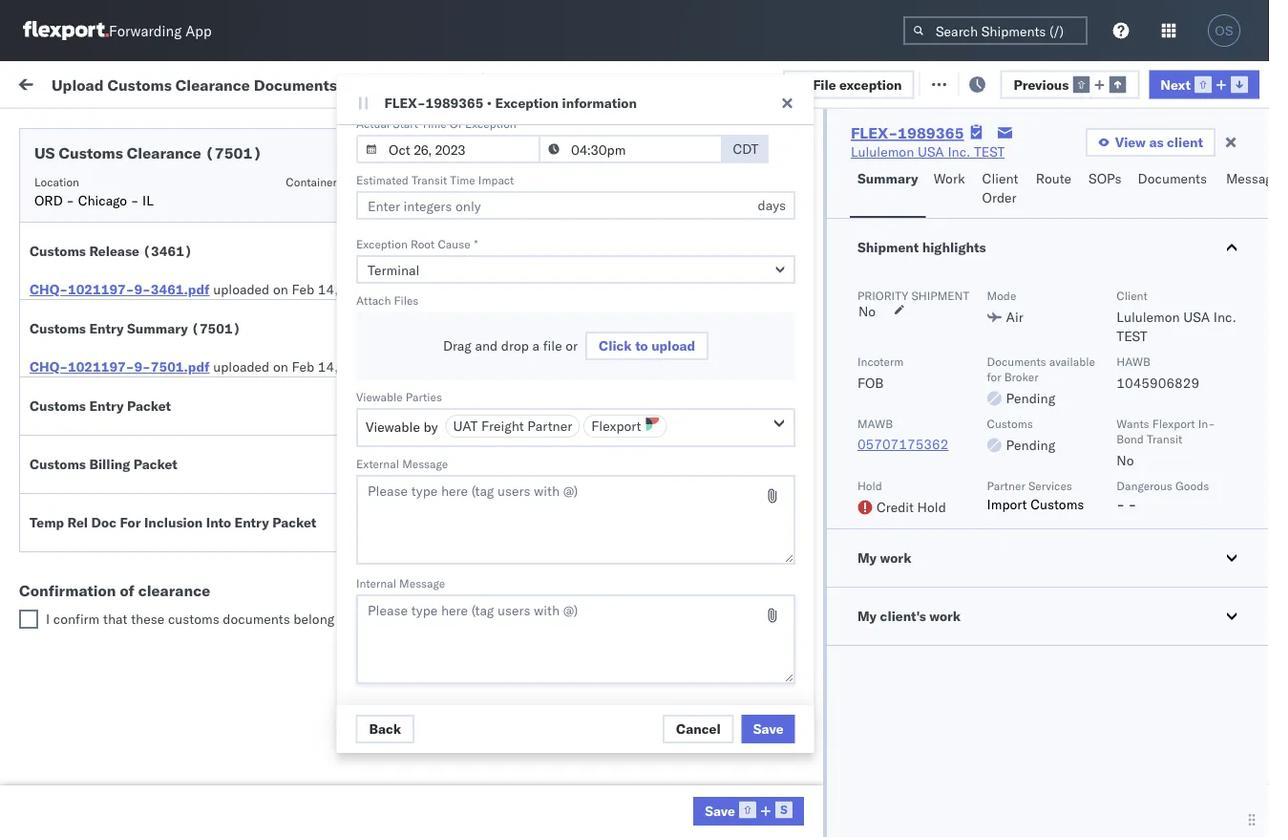 Task type: locate. For each thing, give the bounding box(es) containing it.
1 select file button from the top
[[704, 237, 794, 266]]

resize handle column header for flex id
[[1145, 148, 1168, 837]]

confirm inside the 'confirm pickup from los angeles, ca'
[[44, 486, 93, 503]]

1989365 down link
[[426, 95, 484, 111]]

select file button for chq-1021197-9-3461.pdf uploaded on feb 14, 2023
[[704, 237, 794, 266]]

2 nyku9743990 from the top
[[1177, 328, 1270, 344]]

2 select file from the top
[[715, 320, 782, 337]]

confirm delivery button up customs release (3461)
[[44, 200, 145, 221]]

schedule up customs entry packet
[[44, 360, 100, 376]]

1 ocean lcl from the top
[[585, 580, 651, 597]]

1989365 for flex-1989365
[[898, 123, 965, 142]]

viewable for viewable parties
[[356, 389, 403, 404]]

1 vertical spatial integration test account - western digital
[[833, 665, 1090, 681]]

schedule pickup from los angeles, ca link down 7501.pdf
[[44, 401, 271, 439]]

ocean lcl for honeywell
[[585, 749, 651, 765]]

0 vertical spatial partner
[[527, 418, 572, 434]]

for left broker
[[988, 369, 1002, 384]]

0 vertical spatial 3,
[[425, 160, 438, 177]]

resize handle column header right into
[[273, 148, 296, 837]]

2 resize handle column header from the left
[[485, 148, 508, 837]]

customs down chq-1021197-9-7501.pdf link
[[30, 397, 86, 414]]

14, up parties
[[425, 370, 446, 387]]

status : ready for work, blocked, in progress
[[103, 118, 346, 133]]

1 vertical spatial 9-
[[134, 358, 151, 375]]

documents up chq-1021197-9-3461.pdf link
[[44, 253, 113, 269]]

1:00 down progress
[[308, 160, 337, 177]]

1 3, from the top
[[425, 160, 438, 177]]

2 flex-2130387 from the top
[[1055, 202, 1154, 219]]

pm for flex-1977428
[[340, 749, 361, 765]]

3 schedule pickup from los angeles, ca button from the top
[[44, 527, 271, 567]]

0 vertical spatial test
[[975, 143, 1005, 160]]

2 vertical spatial schedule pickup from los angeles, ca button
[[44, 527, 271, 567]]

2:30 up 2:00
[[308, 665, 337, 681]]

integration test account - on ag
[[709, 707, 915, 723], [833, 707, 1039, 723]]

pending for documents available for broker
[[1007, 390, 1056, 407]]

2 schedule pickup from los angeles, ca button from the top
[[44, 401, 271, 441]]

1 vertical spatial schedule pickup from los angeles, ca link
[[44, 401, 271, 439]]

3461.pdf
[[151, 281, 210, 298]]

2 pending from the top
[[1007, 437, 1056, 453]]

2 please type here (tag users with @) text field from the top
[[356, 594, 795, 684]]

2 western from the top
[[997, 665, 1047, 681]]

my work inside button
[[858, 549, 912, 566]]

1 : from the left
[[137, 118, 140, 133]]

integration test account - karl lagerfeld for 5:00 am cst, feb 6, 2023
[[833, 286, 1082, 303]]

confirm for 7:30
[[44, 201, 93, 218]]

2 gvcu5265864 from the top
[[1177, 202, 1270, 218]]

lcl for honeywell - test account
[[627, 749, 651, 765]]

1 vertical spatial save button
[[694, 797, 804, 826]]

pickup
[[96, 150, 137, 166], [96, 276, 137, 292], [104, 360, 145, 376], [104, 402, 145, 419], [96, 486, 137, 503], [104, 528, 145, 545], [104, 612, 145, 629]]

0 vertical spatial confirm delivery button
[[44, 200, 145, 221]]

schedule pickup from los angeles, ca down confirm pickup from los angeles, ca "button"
[[44, 528, 258, 564]]

1 confirm pickup from rotterdam, netherlands button from the top
[[44, 149, 271, 189]]

wants flexport in- bond transit no
[[1117, 416, 1216, 469]]

confirm for 5:00
[[44, 276, 93, 292]]

2 horizontal spatial no
[[1117, 452, 1135, 469]]

karl for 5:00 am cst, feb 6, 2023
[[997, 286, 1022, 303]]

mofu0618318 for 1:59 am cst, feb 14, 2023
[[1177, 370, 1270, 387]]

5 lagerfeld from the top
[[1025, 328, 1082, 345]]

1 vertical spatial select file button
[[704, 314, 794, 343]]

workspace
[[377, 76, 444, 93]]

2 9- from the top
[[134, 358, 151, 375]]

0 horizontal spatial inc.
[[948, 143, 971, 160]]

file exception button
[[915, 68, 1046, 97], [915, 68, 1046, 97], [784, 70, 915, 99], [784, 70, 915, 99]]

(0)
[[310, 74, 334, 91]]

1 7:30 from the top
[[308, 202, 337, 219]]

2 schedule delivery appointment link from the top
[[44, 579, 235, 598]]

confirm pickup from rotterdam, netherlands link for 1:00
[[44, 149, 271, 187]]

1 horizontal spatial partner
[[988, 478, 1026, 493]]

customs down clearance
[[168, 611, 219, 627]]

0 horizontal spatial exception
[[840, 76, 903, 92]]

0 horizontal spatial file exception
[[813, 76, 903, 92]]

to inside click to upload button
[[635, 337, 648, 354]]

clearance for upload customs clearance documents
[[148, 234, 209, 250]]

0 vertical spatial llc
[[930, 538, 954, 555]]

2 flex-1977428 from the top
[[1055, 791, 1154, 807]]

pm
[[340, 244, 361, 261], [340, 623, 361, 639], [340, 665, 361, 681], [340, 707, 361, 723], [340, 749, 361, 765]]

confirm pickup from rotterdam, netherlands link up il
[[44, 149, 271, 187]]

0 vertical spatial uploaded
[[213, 281, 270, 298]]

flexport inside "button"
[[591, 418, 641, 434]]

packet right into
[[272, 514, 317, 531]]

0 vertical spatial schedule delivery appointment button
[[44, 452, 235, 473]]

nyku9743990
[[1177, 244, 1270, 260], [1177, 328, 1270, 344], [1177, 538, 1270, 555], [1177, 580, 1270, 597]]

1021197- up customs entry packet
[[68, 358, 134, 375]]

5 pm from the top
[[340, 749, 361, 765]]

test up client order
[[975, 143, 1005, 160]]

drag
[[443, 337, 471, 354]]

llc down credit hold
[[930, 538, 954, 555]]

4 karl from the top
[[997, 286, 1022, 303]]

1 2130387 from the top
[[1096, 160, 1154, 177]]

14,
[[318, 281, 339, 298], [318, 358, 339, 375], [425, 370, 446, 387]]

container(s)
[[286, 174, 357, 189]]

schedule delivery appointment link
[[44, 452, 235, 472], [44, 579, 235, 598]]

forwarding app
[[109, 21, 212, 40]]

partner inside partner services import customs
[[988, 478, 1026, 493]]

los down clearance
[[180, 612, 202, 629]]

0 horizontal spatial *
[[474, 236, 478, 251]]

1 vertical spatial products
[[744, 580, 798, 597]]

MMM D, YYYY text field
[[356, 135, 540, 163]]

8 resize handle column header from the left
[[1235, 148, 1258, 837]]

mode inside button
[[585, 156, 614, 171]]

2:30 pm cst, feb 17, 2023 up 2:00 pm cst, feb 20, 2023
[[308, 665, 482, 681]]

1 netherlands from the top
[[44, 169, 119, 185]]

shipment down internal message
[[380, 611, 436, 627]]

17, down internal message
[[424, 623, 445, 639]]

schedule delivery appointment for 1:59 am cst, feb 15, 2023
[[44, 453, 235, 470]]

1 vertical spatial schedule delivery appointment button
[[44, 579, 235, 600]]

0 vertical spatial schedule pickup from los angeles, ca button
[[44, 359, 271, 399]]

2 schedule from the top
[[44, 402, 100, 419]]

14, for chq-1021197-9-3461.pdf uploaded on feb 14, 2023
[[318, 281, 339, 298]]

digital up flex-2150210
[[1051, 665, 1090, 681]]

on for chq-1021197-9-3461.pdf uploaded on feb 14, 2023
[[273, 281, 288, 298]]

1 2:30 from the top
[[308, 623, 337, 639]]

flex-2130387 for 7:30 am cst, feb 3, 2023
[[1055, 202, 1154, 219]]

0 vertical spatial 2130384
[[1096, 286, 1154, 303]]

1 horizontal spatial client
[[983, 170, 1019, 187]]

2 schedule delivery appointment from the top
[[44, 580, 235, 596]]

inclusion
[[144, 514, 203, 531]]

work
[[55, 69, 104, 96], [881, 549, 912, 566], [930, 608, 961, 624]]

6 ocean fcl from the top
[[585, 370, 652, 387]]

work inside work button
[[934, 170, 966, 187]]

inc. inside client lululemon usa inc. test incoterm fob
[[1214, 309, 1237, 325]]

resize handle column header for mode
[[677, 148, 699, 837]]

chq-1021197-9-3461.pdf uploaded on feb 14, 2023
[[30, 281, 375, 298]]

uploaded for 7501.pdf
[[213, 358, 270, 375]]

confirm pickup from rotterdam, netherlands for 1:00 am cst, feb 3, 2023
[[44, 150, 240, 185]]

message (0)
[[256, 74, 334, 91]]

from inside schedule pickup from los angeles international airport
[[149, 612, 177, 629]]

flex-2130387
[[1055, 160, 1154, 177], [1055, 202, 1154, 219]]

schedule up rel
[[44, 453, 100, 470]]

karl up broker
[[997, 328, 1022, 345]]

resize handle column header for consignee
[[992, 148, 1015, 837]]

1 mofu0618318 from the top
[[1177, 370, 1270, 387]]

fob
[[858, 375, 884, 391]]

entity left credit at the right of page
[[785, 496, 820, 513]]

appointment up angeles
[[157, 580, 235, 596]]

actions
[[1213, 156, 1252, 171]]

documents inside upload customs clearance documents
[[44, 253, 113, 269]]

1 horizontal spatial my work
[[858, 549, 912, 566]]

products
[[744, 538, 798, 555], [744, 580, 798, 597]]

0 vertical spatial transit
[[411, 172, 447, 187]]

resize handle column header left the 'goods'
[[1145, 148, 1168, 837]]

1 flex-2130384 from the top
[[1055, 286, 1154, 303]]

pm up attach
[[340, 244, 361, 261]]

2 1977428 from the top
[[1096, 791, 1154, 807]]

summary button
[[850, 161, 927, 218]]

1 otter products - test account from the top
[[709, 538, 893, 555]]

no inside wants flexport in- bond transit no
[[1117, 452, 1135, 469]]

7 resize handle column header from the left
[[1145, 148, 1168, 837]]

(7501) for customs entry summary (7501)
[[191, 320, 241, 337]]

client inside client lululemon usa inc. test incoterm fob
[[1117, 288, 1148, 302]]

confirm delivery link up customs release (3461)
[[44, 200, 145, 219]]

15,
[[425, 412, 446, 429], [425, 454, 446, 471]]

confirm delivery up customs release (3461)
[[44, 201, 145, 218]]

1 lagerfeld from the top
[[1025, 160, 1082, 177]]

karl for 1:00 am cst, feb 3, 2023
[[997, 160, 1022, 177]]

7:30 up 5:00
[[308, 244, 337, 261]]

1 vertical spatial mofu0618318
[[1177, 496, 1270, 513]]

client up order
[[983, 170, 1019, 187]]

1 horizontal spatial *
[[520, 116, 524, 130]]

0 vertical spatial flex-2130384
[[1055, 286, 1154, 303]]

copy workspace link button
[[342, 76, 473, 93]]

llc
[[930, 538, 954, 555], [930, 580, 954, 597]]

have
[[534, 611, 562, 627]]

2006134 for 1:59 am cst, feb 14, 2023
[[1096, 370, 1154, 387]]

pm for flex-2150210
[[340, 707, 361, 723]]

0 vertical spatial demu1232567
[[1177, 412, 1270, 429]]

client for client order
[[983, 170, 1019, 187]]

0 vertical spatial 1:59 am cst, feb 15, 2023
[[308, 412, 483, 429]]

los
[[180, 360, 202, 376], [180, 402, 202, 419], [172, 486, 194, 503], [180, 528, 202, 545], [180, 612, 202, 629]]

flex-2150210
[[1055, 707, 1154, 723]]

los inside schedule pickup from los angeles international airport
[[180, 612, 202, 629]]

2150210
[[1096, 707, 1154, 723]]

1 products from the top
[[744, 538, 798, 555]]

flex-2130387 button
[[1024, 155, 1158, 182], [1024, 155, 1158, 182], [1024, 197, 1158, 224], [1024, 197, 1158, 224]]

1 horizontal spatial ag
[[1020, 707, 1039, 723]]

schedule pickup from los angeles, ca button for 1:59 am cst, feb 14, 2023
[[44, 359, 271, 399]]

select for chq-1021197-9-3461.pdf uploaded on feb 14, 2023
[[715, 243, 756, 259]]

schedule for 1:59 am cst, feb 15, 2023
[[44, 402, 100, 419]]

for inside documents available for broker
[[988, 369, 1002, 384]]

summary inside button
[[858, 170, 919, 187]]

lululemon
[[851, 143, 915, 160], [1117, 309, 1181, 325]]

route button
[[1029, 161, 1082, 218]]

schedule pickup from los angeles, ca down customs entry summary (7501) at the left top of the page
[[44, 360, 258, 396]]

3, for 1:00 am cst, feb 3, 2023
[[425, 160, 438, 177]]

schedule pickup from los angeles, ca link for 1:59 am cst, feb 14, 2023
[[44, 359, 271, 397]]

0 horizontal spatial summary
[[127, 320, 188, 337]]

3 ca from the top
[[44, 505, 62, 522]]

2 2006134 from the top
[[1096, 496, 1154, 513]]

9- for 3461.pdf
[[134, 281, 151, 298]]

7 ocean from the top
[[585, 412, 624, 429]]

clearance inside upload customs clearance documents
[[148, 234, 209, 250]]

import up "my work" button
[[988, 496, 1028, 513]]

schedule pickup from los angeles, ca button down customs entry summary (7501) at the left top of the page
[[44, 359, 271, 399]]

upload up by:
[[52, 75, 104, 94]]

2006134 for 1:59 am cst, feb 17, 2023
[[1096, 496, 1154, 513]]

0 vertical spatial digital
[[1051, 623, 1090, 639]]

0 horizontal spatial partner
[[527, 418, 572, 434]]

work inside the import work button
[[207, 74, 241, 91]]

0 vertical spatial products,
[[868, 538, 927, 555]]

1 schedule from the top
[[44, 360, 100, 376]]

temp
[[30, 514, 64, 531]]

* right cause
[[474, 236, 478, 251]]

confirm down location
[[44, 201, 93, 218]]

exception
[[495, 95, 559, 111], [465, 116, 516, 130], [356, 236, 407, 251]]

Enter integers only number field
[[356, 191, 795, 220]]

2 vertical spatial 1:59 am cst, feb 17, 2023
[[308, 580, 483, 597]]

1989365 up lululemon usa inc. test
[[898, 123, 965, 142]]

message for external message
[[402, 456, 448, 471]]

0 vertical spatial confirm pickup from rotterdam, netherlands button
[[44, 149, 271, 189]]

documents available for broker
[[988, 354, 1096, 384]]

or
[[565, 337, 578, 354]]

flex-2001714 button
[[1024, 660, 1158, 687], [1024, 660, 1158, 687]]

confirm pickup from rotterdam, netherlands for 5:00 am cst, feb 6, 2023
[[44, 276, 240, 312]]

rotterdam, for 5:00 am cst, feb 6, 2023
[[172, 276, 240, 292]]

1 horizontal spatial work
[[934, 170, 966, 187]]

upload inside upload customs clearance documents
[[44, 234, 87, 250]]

6 fcl from the top
[[627, 370, 652, 387]]

2 flex-1911408 from the top
[[1055, 454, 1154, 471]]

flexport inside wants flexport in- bond transit no
[[1153, 416, 1196, 430]]

schedule pickup from los angeles, ca link down confirm pickup from los angeles, ca "button"
[[44, 527, 271, 565]]

2:00 pm cst, feb 20, 2023
[[308, 707, 482, 723]]

1 ocean fcl from the top
[[585, 160, 652, 177]]

schedule delivery appointment for 1:59 am cst, feb 17, 2023
[[44, 580, 235, 596]]

documents inside documents available for broker
[[988, 354, 1047, 368]]

1 vertical spatial otter products, llc
[[833, 580, 954, 597]]

schedule pickup from los angeles international airport
[[44, 612, 253, 648]]

1 2:30 pm cst, feb 17, 2023 from the top
[[308, 623, 482, 639]]

flex-1989365 • exception information
[[385, 95, 637, 111]]

4 1:59 from the top
[[308, 496, 337, 513]]

1 vertical spatial ocean lcl
[[585, 749, 651, 765]]

2130387 down 'sops'
[[1096, 202, 1154, 219]]

-
[[985, 160, 994, 177], [66, 192, 75, 209], [131, 192, 139, 209], [985, 202, 994, 219], [985, 244, 994, 261], [985, 286, 994, 303], [985, 328, 994, 345], [744, 370, 753, 387], [869, 370, 877, 387], [1117, 496, 1126, 513], [1129, 496, 1137, 513], [744, 496, 753, 513], [869, 496, 877, 513], [802, 538, 810, 555], [802, 580, 810, 597], [985, 623, 994, 639], [985, 665, 994, 681], [861, 707, 869, 723], [985, 707, 994, 723], [776, 749, 784, 765], [900, 749, 908, 765], [776, 791, 784, 807], [900, 791, 908, 807]]

1 horizontal spatial for
[[988, 369, 1002, 384]]

1 vertical spatial partner
[[988, 478, 1026, 493]]

consignee
[[833, 156, 888, 171], [797, 412, 861, 429], [921, 412, 986, 429], [797, 454, 861, 471], [921, 454, 986, 471]]

0 vertical spatial 9-
[[134, 281, 151, 298]]

root
[[410, 236, 435, 251]]

pm for flex-2001714
[[340, 665, 361, 681]]

resize handle column header right flexport "button"
[[677, 148, 699, 837]]

1 vertical spatial time
[[450, 172, 475, 187]]

services
[[1029, 478, 1073, 493]]

0 horizontal spatial save
[[705, 802, 736, 819]]

0 horizontal spatial on
[[873, 707, 893, 723]]

15, down parties
[[425, 412, 446, 429]]

cst, down 7:30 pm cst, feb 4, 2023
[[365, 286, 395, 303]]

hold right credit at the right of page
[[918, 499, 947, 516]]

2:00
[[308, 707, 337, 723]]

and left goods
[[440, 611, 463, 627]]

4 ocean from the top
[[585, 286, 624, 303]]

chq-
[[30, 281, 68, 298], [30, 358, 68, 375]]

2:30 left this
[[308, 623, 337, 639]]

1 flex-1911408 from the top
[[1055, 412, 1154, 429]]

0 vertical spatial flex-1911408
[[1055, 412, 1154, 429]]

llc up my client's work
[[930, 580, 954, 597]]

1 llc from the top
[[930, 538, 954, 555]]

lcl for otter products - test account
[[627, 580, 651, 597]]

2 schedule delivery appointment button from the top
[[44, 579, 235, 600]]

0 vertical spatial save
[[754, 720, 784, 737]]

forwarding
[[109, 21, 182, 40]]

3, down snoozed : no
[[425, 160, 438, 177]]

1021197- down customs release (3461)
[[68, 281, 134, 298]]

1 horizontal spatial 1989365
[[898, 123, 965, 142]]

0 vertical spatial upload
[[52, 75, 104, 94]]

1 vertical spatial appointment
[[157, 580, 235, 596]]

4 pm from the top
[[340, 707, 361, 723]]

1 vertical spatial uploaded
[[213, 358, 270, 375]]

0 vertical spatial lcl
[[627, 580, 651, 597]]

1 vertical spatial upload
[[44, 234, 87, 250]]

schedule pickup from los angeles, ca for 1:59 am cst, feb 14, 2023
[[44, 360, 258, 396]]

1 ca from the top
[[44, 379, 62, 396]]

(7501) up chq-1021197-9-7501.pdf uploaded on feb 14, 2023
[[191, 320, 241, 337]]

1 1:59 am cst, feb 17, 2023 from the top
[[308, 496, 483, 513]]

2 confirm pickup from rotterdam, netherlands link from the top
[[44, 275, 271, 313]]

flex-2130387 down 'sops'
[[1055, 202, 1154, 219]]

0 vertical spatial and
[[475, 337, 498, 354]]

2 flex-2130384 from the top
[[1055, 328, 1154, 345]]

karl left flex
[[997, 160, 1022, 177]]

previous button
[[1001, 70, 1140, 99]]

1 vertical spatial otter products - test account
[[709, 580, 893, 597]]

1 vertical spatial my work
[[858, 549, 912, 566]]

flex-2130384 for 5:00 am cst, feb 6, 2023
[[1055, 286, 1154, 303]]

mofu0618318 down the 'goods'
[[1177, 496, 1270, 513]]

pickup down the 'confirm pickup from los angeles, ca'
[[104, 528, 145, 545]]

2 karl from the top
[[997, 202, 1022, 219]]

bookings
[[709, 412, 765, 429], [833, 412, 889, 429], [709, 454, 765, 471], [833, 454, 889, 471]]

0 vertical spatial flex-2130387
[[1055, 160, 1154, 177]]

0 vertical spatial flex-1977428
[[1055, 749, 1154, 765]]

file for customs entry summary (7501)
[[759, 320, 782, 337]]

cdt
[[733, 140, 759, 157]]

entity left fob
[[785, 370, 820, 387]]

ocean fcl
[[585, 160, 652, 177], [585, 202, 652, 219], [585, 244, 652, 261], [585, 286, 652, 303], [585, 328, 652, 345], [585, 370, 652, 387], [585, 412, 652, 429], [585, 454, 652, 471], [585, 496, 652, 513]]

2 vertical spatial no
[[1117, 452, 1135, 469]]

Please type here (tag users with @) text field
[[356, 475, 795, 565], [356, 594, 795, 684]]

pm right belong
[[340, 623, 361, 639]]

message
[[256, 74, 310, 91], [402, 456, 448, 471], [399, 576, 445, 590]]

packet for customs billing packet
[[134, 456, 178, 473]]

flexport. image
[[23, 21, 109, 40]]

clearance for us customs clearance (7501)
[[127, 143, 201, 162]]

confirm delivery
[[44, 201, 145, 218], [44, 327, 145, 344]]

chq- for chq-1021197-9-7501.pdf
[[30, 358, 68, 375]]

select file button for chq-1021197-9-7501.pdf uploaded on feb 14, 2023
[[704, 314, 794, 343]]

*
[[520, 116, 524, 130], [474, 236, 478, 251]]

4 ca from the top
[[44, 547, 62, 564]]

please type here (tag users with @) text field for internal message
[[356, 594, 795, 684]]

0 vertical spatial schedule delivery appointment link
[[44, 452, 235, 472]]

flexport down the click
[[591, 418, 641, 434]]

confirm up rel
[[44, 486, 93, 503]]

message right internal
[[399, 576, 445, 590]]

confirm up chq-1021197-9-7501.pdf link
[[44, 327, 93, 344]]

1 products, from the top
[[868, 538, 927, 555]]

packet for customs entry packet
[[127, 397, 171, 414]]

usa up hawb 1045906829
[[1184, 309, 1211, 325]]

0 horizontal spatial lululemon
[[851, 143, 915, 160]]

pickup down release
[[96, 276, 137, 292]]

1989365 for flex-1989365 • exception information
[[426, 95, 484, 111]]

clearance up work,
[[176, 75, 250, 94]]

0 vertical spatial to
[[635, 337, 648, 354]]

3 lagerfeld from the top
[[1025, 244, 1082, 261]]

2 digital from the top
[[1051, 665, 1090, 681]]

1 resize handle column header from the left
[[273, 148, 296, 837]]

exception down 7:30 am cst, feb 3, 2023
[[356, 236, 407, 251]]

flex-1988285
[[1055, 580, 1154, 597]]

2 pm from the top
[[340, 623, 361, 639]]

confirm delivery link
[[44, 200, 145, 219], [44, 326, 145, 345]]

2 that from the left
[[466, 611, 491, 627]]

netherlands for 1:00
[[44, 169, 119, 185]]

mofu0618318 for 1:59 am cst, feb 17, 2023
[[1177, 496, 1270, 513]]

0 vertical spatial 1911408
[[1096, 412, 1154, 429]]

2 vertical spatial on
[[273, 358, 288, 375]]

from down 7501.pdf
[[149, 402, 177, 419]]

inc. inside lululemon usa inc. test link
[[948, 143, 971, 160]]

: for status
[[137, 118, 140, 133]]

due feb 10, 12:00 am
[[633, 76, 774, 92]]

entity
[[785, 370, 820, 387], [909, 370, 945, 387], [785, 496, 820, 513], [909, 496, 945, 513]]

1 vertical spatial rotterdam,
[[172, 276, 240, 292]]

deadline button
[[298, 152, 489, 171]]

select file
[[715, 243, 782, 259], [715, 320, 782, 337], [715, 397, 782, 414]]

0 vertical spatial 2006134
[[1096, 370, 1154, 387]]

been
[[566, 611, 596, 627]]

customs entry packet
[[30, 397, 171, 414]]

1 ag from the left
[[896, 707, 915, 723]]

0 vertical spatial summary
[[858, 170, 919, 187]]

3 karl from the top
[[997, 244, 1022, 261]]

1 vertical spatial flex-1911408
[[1055, 454, 1154, 471]]

otter products, llc up client's
[[833, 580, 954, 597]]

packet up confirm pickup from los angeles, ca link
[[134, 456, 178, 473]]

that left goods
[[466, 611, 491, 627]]

9 ocean from the top
[[585, 496, 624, 513]]

2 confirm delivery button from the top
[[44, 326, 145, 347]]

1 vertical spatial 1:59 am cst, feb 17, 2023
[[308, 538, 483, 555]]

message up the in at the top
[[256, 74, 310, 91]]

work up the status : ready for work, blocked, in progress
[[207, 74, 241, 91]]

external
[[356, 456, 399, 471]]

0 horizontal spatial to
[[338, 611, 350, 627]]

integration
[[833, 160, 899, 177], [833, 202, 899, 219], [833, 244, 899, 261], [833, 286, 899, 303], [833, 328, 899, 345], [833, 623, 899, 639], [833, 665, 899, 681], [709, 707, 775, 723], [833, 707, 899, 723]]

time for transit
[[450, 172, 475, 187]]

partner left services
[[988, 478, 1026, 493]]

1 15, from the top
[[425, 412, 446, 429]]

0 horizontal spatial client
[[709, 156, 740, 171]]

1 nyku9743990 from the top
[[1177, 244, 1270, 260]]

track
[[486, 74, 517, 91]]

1 otter products, llc from the top
[[833, 538, 954, 555]]

batch
[[1163, 74, 1201, 91]]

by:
[[69, 117, 88, 134]]

2 lcl from the top
[[627, 749, 651, 765]]

2 select from the top
[[715, 320, 756, 337]]

1 1021197- from the top
[[68, 281, 134, 298]]

1:59 am cst, feb 17, 2023
[[308, 496, 483, 513], [308, 538, 483, 555], [308, 580, 483, 597]]

0 vertical spatial *
[[520, 116, 524, 130]]

3, for 7:30 am cst, feb 3, 2023
[[425, 202, 438, 219]]

my work down credit at the right of page
[[858, 549, 912, 566]]

pickup up airport
[[104, 612, 145, 629]]

flex-
[[385, 95, 426, 111], [851, 123, 898, 142], [1055, 160, 1096, 177], [1055, 202, 1096, 219], [1055, 286, 1096, 303], [1055, 328, 1096, 345], [1055, 370, 1096, 387], [1055, 412, 1096, 429], [1055, 454, 1096, 471], [1055, 496, 1096, 513], [1055, 580, 1096, 597], [1055, 665, 1096, 681], [1055, 707, 1096, 723], [1055, 749, 1096, 765], [1055, 791, 1096, 807]]

flexport left in-
[[1153, 416, 1196, 430]]

0 vertical spatial 2:30
[[308, 623, 337, 639]]

1 confirm from the top
[[44, 150, 93, 166]]

schedule for 2:30 pm cst, feb 17, 2023
[[44, 612, 100, 629]]

0 vertical spatial confirm delivery
[[44, 201, 145, 218]]

1:59 am cst, feb 15, 2023 down viewable parties
[[308, 412, 483, 429]]

account
[[931, 160, 982, 177], [931, 202, 982, 219], [931, 244, 982, 261], [931, 286, 982, 303], [931, 328, 982, 345], [842, 538, 893, 555], [842, 580, 893, 597], [931, 623, 982, 639], [931, 665, 982, 681], [807, 707, 858, 723], [931, 707, 982, 723], [816, 749, 866, 765], [940, 749, 991, 765], [816, 791, 866, 807], [940, 791, 991, 807]]

customs inside upload customs clearance documents
[[91, 234, 145, 250]]

7:30 for 7:30 am cst, feb 3, 2023
[[308, 202, 337, 219]]

0 vertical spatial ocean lcl
[[585, 580, 651, 597]]

resize handle column header for workitem
[[273, 148, 296, 837]]

0 vertical spatial time
[[421, 116, 446, 130]]

lagerfeld for 7:30 pm cst, feb 4, 2023
[[1025, 244, 1082, 261]]

flex-1911408 button
[[1024, 408, 1158, 434], [1024, 408, 1158, 434], [1024, 450, 1158, 476], [1024, 450, 1158, 476]]

integration test account - western digital
[[833, 623, 1090, 639], [833, 665, 1090, 681]]

confirm delivery up chq-1021197-9-7501.pdf link
[[44, 327, 145, 344]]

bookings test consignee
[[709, 412, 861, 429], [833, 412, 986, 429], [709, 454, 861, 471], [833, 454, 986, 471]]

progress
[[298, 118, 346, 133]]

upload customs clearance documents link
[[44, 233, 271, 271]]

resize handle column header
[[273, 148, 296, 837], [485, 148, 508, 837], [552, 148, 575, 837], [677, 148, 699, 837], [801, 148, 824, 837], [992, 148, 1015, 837], [1145, 148, 1168, 837], [1235, 148, 1258, 837]]

customs down by:
[[59, 143, 123, 162]]

am
[[752, 76, 774, 92], [340, 160, 362, 177], [340, 202, 362, 219], [340, 286, 362, 303], [340, 328, 362, 345], [340, 370, 362, 387], [340, 412, 362, 429], [340, 454, 362, 471], [340, 496, 362, 513], [340, 538, 362, 555], [340, 580, 362, 597]]

save right cancel
[[754, 720, 784, 737]]

view as client
[[1116, 134, 1204, 150]]

1 vertical spatial summary
[[127, 320, 188, 337]]

2130384 for 1:00 am cst, feb 7, 2023
[[1096, 328, 1154, 345]]

angeles
[[205, 612, 253, 629]]

1 vertical spatial schedule delivery appointment
[[44, 580, 235, 596]]

flexport
[[1153, 416, 1196, 430], [591, 418, 641, 434]]

schedule delivery appointment button for 1:59 am cst, feb 17, 2023
[[44, 579, 235, 600]]

netherlands up chicago
[[44, 169, 119, 185]]

None checkbox
[[19, 610, 38, 629]]

4 lagerfeld from the top
[[1025, 286, 1082, 303]]

inc.
[[948, 143, 971, 160], [1214, 309, 1237, 325]]

partner inside 'button'
[[527, 418, 572, 434]]

pickup inside the 'confirm pickup from los angeles, ca'
[[96, 486, 137, 503]]

schedule inside schedule pickup from los angeles international airport
[[44, 612, 100, 629]]

angeles, down chq-1021197-9-7501.pdf uploaded on feb 14, 2023
[[205, 402, 258, 419]]

0 horizontal spatial test
[[975, 143, 1005, 160]]

1:59 am cst, feb 17, 2023 down external message
[[308, 496, 483, 513]]

cst, down "external"
[[365, 496, 395, 513]]

usa inside client lululemon usa inc. test incoterm fob
[[1184, 309, 1211, 325]]

client
[[709, 156, 740, 171], [983, 170, 1019, 187], [1117, 288, 1148, 302]]

0 vertical spatial pending
[[1007, 390, 1056, 407]]

schedule delivery appointment link for 1:59 am cst, feb 17, 2023
[[44, 579, 235, 598]]

otter products, llc down credit at the right of page
[[833, 538, 954, 555]]

Terminal text field
[[356, 255, 795, 284]]

documents up broker
[[988, 354, 1047, 368]]

confirm pickup from rotterdam, netherlands button for 1:00
[[44, 149, 271, 189]]

view as client button
[[1086, 128, 1216, 157]]

confirm pickup from rotterdam, netherlands link up customs entry summary (7501) at the left top of the page
[[44, 275, 271, 313]]

0 horizontal spatial usa
[[918, 143, 945, 160]]

internal
[[356, 576, 396, 590]]

0 vertical spatial rotterdam,
[[172, 150, 240, 166]]

test inside lululemon usa inc. test link
[[975, 143, 1005, 160]]

exception
[[971, 74, 1034, 91], [840, 76, 903, 92]]

3 nyku9743990 from the top
[[1177, 538, 1270, 555]]

0 horizontal spatial import
[[161, 74, 204, 91]]

karl for 1:00 am cst, feb 7, 2023
[[997, 328, 1022, 345]]

clearance up 3461.pdf
[[148, 234, 209, 250]]

1 horizontal spatial mode
[[988, 288, 1017, 302]]

2 integration test account - western digital from the top
[[833, 665, 1090, 681]]

1 vertical spatial work
[[934, 170, 966, 187]]

karl right highlights on the top of the page
[[997, 244, 1022, 261]]

3 schedule pickup from los angeles, ca from the top
[[44, 528, 258, 564]]

schedule delivery appointment up these
[[44, 580, 235, 596]]

Search Shipments (/) text field
[[904, 16, 1088, 45]]

1 select file from the top
[[715, 243, 782, 259]]

5 karl from the top
[[997, 328, 1022, 345]]

1 horizontal spatial shipment
[[912, 288, 970, 302]]

1 vertical spatial lululemon
[[1117, 309, 1181, 325]]

1 horizontal spatial customs
[[599, 611, 651, 627]]

6 ocean from the top
[[585, 370, 624, 387]]

1:00 down 5:00
[[308, 328, 337, 345]]

customs release (3461)
[[30, 243, 193, 259]]

2130384 for 5:00 am cst, feb 6, 2023
[[1096, 286, 1154, 303]]



Task type: describe. For each thing, give the bounding box(es) containing it.
release
[[89, 243, 139, 259]]

0 vertical spatial air
[[1007, 309, 1024, 325]]

11 ocean from the top
[[585, 749, 624, 765]]

delivery up release
[[96, 201, 145, 218]]

3 ocean from the top
[[585, 244, 624, 261]]

1 integration test account - on ag from the left
[[709, 707, 915, 723]]

3 select from the top
[[715, 397, 756, 414]]

file for customs entry packet
[[759, 397, 782, 414]]

3 select file from the top
[[715, 397, 782, 414]]

gvcu5265864 for 1:00 am cst, feb 3, 2023
[[1177, 160, 1270, 176]]

from down ready
[[141, 150, 169, 166]]

import inside partner services import customs
[[988, 496, 1028, 513]]

2 ocean fcl from the top
[[585, 202, 652, 219]]

customs left billing
[[30, 456, 86, 473]]

1 digital from the top
[[1051, 623, 1090, 639]]

•
[[487, 95, 492, 111]]

file
[[543, 337, 562, 354]]

priority
[[858, 288, 909, 302]]

los inside the 'confirm pickup from los angeles, ca'
[[172, 486, 194, 503]]

0 vertical spatial exception
[[495, 95, 559, 111]]

0 vertical spatial on
[[467, 74, 482, 91]]

21,
[[424, 749, 445, 765]]

for
[[120, 514, 141, 531]]

cst, down back button
[[364, 749, 394, 765]]

759
[[351, 74, 376, 91]]

flex-2130384 for 1:00 am cst, feb 7, 2023
[[1055, 328, 1154, 345]]

1 vertical spatial *
[[474, 236, 478, 251]]

5 1:59 from the top
[[308, 538, 337, 555]]

2 products, from the top
[[868, 580, 927, 597]]

2 fcl from the top
[[627, 202, 652, 219]]

select file for chq-1021197-9-7501.pdf uploaded on feb 14, 2023
[[715, 320, 782, 337]]

2130387 for 7:30 am cst, feb 3, 2023
[[1096, 202, 1154, 219]]

3 select file button from the top
[[704, 392, 794, 420]]

shipment
[[858, 239, 919, 256]]

1 horizontal spatial exception
[[971, 74, 1034, 91]]

1 1977428 from the top
[[1096, 749, 1154, 765]]

schedule delivery appointment button for 1:59 am cst, feb 15, 2023
[[44, 452, 235, 473]]

3 fcl from the top
[[627, 244, 652, 261]]

batch action
[[1163, 74, 1246, 91]]

1:00 am cst, feb 7, 2023
[[308, 328, 474, 345]]

click to upload
[[599, 337, 695, 354]]

external message
[[356, 456, 448, 471]]

temp rel doc for inclusion into entry packet
[[30, 514, 317, 531]]

in-
[[1199, 416, 1216, 430]]

1 pm from the top
[[340, 244, 361, 261]]

(7501) for us customs clearance (7501)
[[205, 143, 262, 162]]

message for internal message
[[399, 576, 445, 590]]

2 vertical spatial air
[[585, 665, 602, 681]]

1 demu1232567 from the top
[[1177, 412, 1270, 429]]

uat
[[453, 418, 478, 434]]

schedule pickup from los angeles, ca button for 1:59 am cst, feb 15, 2023
[[44, 401, 271, 441]]

pickup down status at the left top
[[96, 150, 137, 166]]

gvcu5265864 for 7:30 am cst, feb 3, 2023
[[1177, 202, 1270, 218]]

cst, down viewable parties
[[365, 412, 395, 429]]

view
[[1116, 134, 1147, 150]]

integration test account - karl lagerfeld for 1:00 am cst, feb 7, 2023
[[833, 328, 1082, 345]]

freight
[[481, 418, 524, 434]]

10 ocean from the top
[[585, 580, 624, 597]]

0 horizontal spatial hold
[[858, 478, 883, 493]]

appointment for 1:59 am cst, feb 15, 2023
[[157, 453, 235, 470]]

confirmation
[[19, 581, 116, 600]]

rel
[[67, 514, 88, 531]]

customs down broker
[[988, 416, 1034, 430]]

2 vertical spatial entry
[[235, 514, 269, 531]]

2 on from the left
[[997, 707, 1017, 723]]

pending for customs
[[1007, 437, 1056, 453]]

angeles, right inclusion
[[205, 528, 258, 545]]

2 2:30 pm cst, feb 17, 2023 from the top
[[308, 665, 482, 681]]

snoozed : no
[[395, 118, 463, 133]]

ready
[[145, 118, 179, 133]]

attach
[[356, 293, 391, 307]]

next
[[1161, 76, 1192, 92]]

please type here (tag users with @) text field for external message
[[356, 475, 795, 565]]

6 1:59 from the top
[[308, 580, 337, 597]]

2 15, from the top
[[425, 454, 446, 471]]

1 confirm delivery button from the top
[[44, 200, 145, 221]]

0 vertical spatial message
[[256, 74, 310, 91]]

17, right internal
[[425, 580, 446, 597]]

cst, up 5:00 am cst, feb 6, 2023
[[364, 244, 394, 261]]

activity log button
[[493, 73, 564, 96]]

forwarding app link
[[23, 21, 212, 40]]

consignee up 05707175362
[[921, 412, 986, 429]]

resize handle column header for deadline
[[485, 148, 508, 837]]

angeles, down chq-1021197-9-3461.pdf uploaded on feb 14, 2023
[[205, 360, 258, 376]]

impact
[[478, 172, 514, 187]]

8 ocean fcl from the top
[[585, 454, 652, 471]]

7 fcl from the top
[[627, 412, 652, 429]]

chq-1021197-9-7501.pdf uploaded on feb 14, 2023
[[30, 358, 375, 375]]

4 nyku9743990 from the top
[[1177, 580, 1270, 597]]

2 otter products, llc from the top
[[833, 580, 954, 597]]

1 1911408 from the top
[[1096, 412, 1154, 429]]

documents up the in at the top
[[254, 75, 337, 94]]

0 vertical spatial my
[[19, 69, 50, 96]]

cst, up 9:30 pm cst, feb 21, 2023
[[364, 707, 394, 723]]

rotterdam, for 1:00 am cst, feb 3, 2023
[[172, 150, 240, 166]]

exception root cause *
[[356, 236, 478, 251]]

7 ocean fcl from the top
[[585, 412, 652, 429]]

import work button
[[153, 61, 248, 104]]

5 fcl from the top
[[627, 328, 652, 345]]

759 at risk
[[351, 74, 417, 91]]

entry for packet
[[89, 397, 124, 414]]

0 horizontal spatial no
[[448, 118, 463, 133]]

2130387 for 1:00 am cst, feb 3, 2023
[[1096, 160, 1154, 177]]

1:00 am cst, feb 3, 2023
[[308, 160, 474, 177]]

us customs clearance (7501)
[[34, 143, 262, 162]]

schedule pickup from los angeles international airport link
[[44, 611, 271, 649]]

lululemon inside client lululemon usa inc. test incoterm fob
[[1117, 309, 1181, 325]]

1 vertical spatial hold
[[918, 499, 947, 516]]

3 resize handle column header from the left
[[552, 148, 575, 837]]

entry for summary
[[89, 320, 124, 337]]

lagerfeld for 1:00 am cst, feb 7, 2023
[[1025, 328, 1082, 345]]

integration test account - karl lagerfeld for 7:30 pm cst, feb 4, 2023
[[833, 244, 1082, 261]]

2 2:30 from the top
[[308, 665, 337, 681]]

-- : -- -- text field
[[538, 135, 723, 163]]

documents inside button
[[1139, 170, 1208, 187]]

hawb 1045906829
[[1117, 354, 1200, 391]]

location ord - chicago - il
[[34, 174, 154, 209]]

cst, down internal
[[364, 623, 394, 639]]

5 ocean fcl from the top
[[585, 328, 652, 345]]

2 maeu1234567 from the top
[[1177, 790, 1270, 807]]

0 vertical spatial work
[[55, 69, 104, 96]]

broker
[[1005, 369, 1039, 384]]

hawb
[[1117, 354, 1151, 368]]

lagerfeld for 5:00 am cst, feb 6, 2023
[[1025, 286, 1082, 303]]

client for client name
[[709, 156, 740, 171]]

workitem
[[21, 156, 71, 171]]

1 confirm delivery from the top
[[44, 201, 145, 218]]

2 integration test account - on ag from the left
[[833, 707, 1039, 723]]

los left into
[[180, 528, 202, 545]]

clearance for upload customs clearance documents copy workspace link
[[176, 75, 250, 94]]

my for "my work" button
[[858, 549, 877, 566]]

4 confirm from the top
[[44, 327, 93, 344]]

delivery for 1:59 am cst, feb 15, 2023
[[104, 453, 153, 470]]

cancel
[[676, 720, 721, 737]]

1 customs from the left
[[168, 611, 219, 627]]

los down 7501.pdf
[[180, 402, 202, 419]]

1 on from the left
[[873, 707, 893, 723]]

1 vertical spatial air
[[585, 623, 602, 639]]

schedule pickup from los angeles, ca link for 1:59 am cst, feb 17, 2023
[[44, 527, 271, 565]]

2 otter products - test account from the top
[[709, 580, 893, 597]]

flex-2130387 for 1:00 am cst, feb 3, 2023
[[1055, 160, 1154, 177]]

2 1911408 from the top
[[1096, 454, 1154, 471]]

bond
[[1117, 431, 1145, 446]]

0 vertical spatial shipment
[[912, 288, 970, 302]]

9:30
[[308, 749, 337, 765]]

confirm pickup from los angeles, ca link
[[44, 485, 271, 523]]

1021197- for release
[[68, 281, 134, 298]]

confirm pickup from los angeles, ca button
[[44, 485, 271, 525]]

my for my client's work button
[[858, 608, 877, 624]]

2 vertical spatial packet
[[272, 514, 317, 531]]

1 western from the top
[[997, 623, 1047, 639]]

0 vertical spatial save button
[[742, 715, 795, 743]]

schedule pickup from los angeles, ca link for 1:59 am cst, feb 15, 2023
[[44, 401, 271, 439]]

delivery for 1:00 am cst, feb 7, 2023
[[96, 327, 145, 344]]

customs down 'ord'
[[30, 243, 86, 259]]

os
[[1216, 23, 1234, 38]]

workitem button
[[11, 152, 277, 171]]

cst, down attach files
[[365, 328, 395, 345]]

uploaded for 3461.pdf
[[213, 281, 270, 298]]

consignee down fob
[[797, 412, 861, 429]]

1 vertical spatial shipment
[[380, 611, 436, 627]]

1 vertical spatial save
[[705, 802, 736, 819]]

my client's work button
[[827, 588, 1270, 645]]

i
[[46, 611, 50, 627]]

cst, up 7:30 am cst, feb 3, 2023
[[365, 160, 395, 177]]

my work button
[[827, 529, 1270, 587]]

1 vertical spatial to
[[338, 611, 350, 627]]

viewable for viewable by
[[365, 419, 420, 435]]

upload for upload customs clearance documents copy workspace link
[[52, 75, 104, 94]]

cleared
[[654, 611, 699, 627]]

numbers
[[1177, 164, 1225, 178]]

1021197- for entry
[[68, 358, 134, 375]]

1 horizontal spatial file exception
[[944, 74, 1034, 91]]

1 vertical spatial work
[[881, 549, 912, 566]]

client name
[[709, 156, 773, 171]]

id
[[1049, 156, 1060, 171]]

test inside client lululemon usa inc. test incoterm fob
[[1117, 328, 1148, 344]]

2 1:59 am cst, feb 15, 2023 from the top
[[308, 454, 483, 471]]

doc
[[91, 514, 117, 531]]

shipment highlights
[[858, 239, 987, 256]]

confirm delivery link for first confirm delivery button from the bottom of the page
[[44, 326, 145, 345]]

8 fcl from the top
[[627, 454, 652, 471]]

work button
[[927, 161, 975, 218]]

select file for chq-1021197-9-3461.pdf uploaded on feb 14, 2023
[[715, 243, 782, 259]]

confirm pickup from rotterdam, netherlands link for 5:00
[[44, 275, 271, 313]]

0 horizontal spatial my work
[[19, 69, 104, 96]]

schedule for 1:59 am cst, feb 14, 2023
[[44, 360, 100, 376]]

select for chq-1021197-9-7501.pdf uploaded on feb 14, 2023
[[715, 320, 756, 337]]

flex id
[[1024, 156, 1060, 171]]

flex-2006134 for 1:59 am cst, feb 17, 2023
[[1055, 496, 1154, 513]]

2 products from the top
[[744, 580, 798, 597]]

schedule pickup from los angeles, ca for 1:59 am cst, feb 17, 2023
[[44, 528, 258, 564]]

1 integration test account - western digital from the top
[[833, 623, 1090, 639]]

Search Work text field
[[628, 68, 836, 97]]

2 vertical spatial exception
[[356, 236, 407, 251]]

cst, up internal
[[365, 538, 395, 555]]

batch action button
[[1134, 68, 1259, 97]]

lagerfeld for 1:00 am cst, feb 3, 2023
[[1025, 160, 1082, 177]]

flex-2006134 for 1:59 am cst, feb 14, 2023
[[1055, 370, 1154, 387]]

1:59 am cst, feb 17, 2023 for schedule pickup from los angeles, ca
[[308, 538, 483, 555]]

from down upload customs clearance documents link at top
[[141, 276, 169, 292]]

1 fcl from the top
[[627, 160, 652, 177]]

from inside the 'confirm pickup from los angeles, ca'
[[141, 486, 169, 503]]

8 ocean from the top
[[585, 454, 624, 471]]

4,
[[424, 244, 437, 261]]

1 horizontal spatial save
[[754, 720, 784, 737]]

angeles, inside the 'confirm pickup from los angeles, ca'
[[197, 486, 250, 503]]

consignee down "mawb"
[[797, 454, 861, 471]]

container numbers
[[1177, 149, 1228, 178]]

ocean lcl for otter
[[585, 580, 651, 597]]

3 schedule from the top
[[44, 453, 100, 470]]

entity right fob
[[909, 370, 945, 387]]

credit
[[877, 499, 914, 516]]

mawb
[[858, 416, 893, 430]]

information
[[562, 95, 637, 111]]

3 1:59 from the top
[[308, 454, 337, 471]]

customs up status at the left top
[[107, 75, 172, 94]]

start
[[393, 116, 418, 130]]

transit inside wants flexport in- bond transit no
[[1148, 431, 1183, 446]]

import inside button
[[161, 74, 204, 91]]

goods
[[494, 611, 531, 627]]

4 fcl from the top
[[627, 286, 652, 303]]

confirm pickup from rotterdam, netherlands button for 5:00
[[44, 275, 271, 315]]

1 ocean from the top
[[585, 160, 624, 177]]

0 horizontal spatial for
[[182, 118, 198, 133]]

1 that from the left
[[103, 611, 128, 627]]

time for start
[[421, 116, 446, 130]]

2 vertical spatial work
[[930, 608, 961, 624]]

schedule delivery appointment link for 1:59 am cst, feb 15, 2023
[[44, 452, 235, 472]]

los down customs entry summary (7501) at the left top of the page
[[180, 360, 202, 376]]

0 horizontal spatial transit
[[411, 172, 447, 187]]

confirm delivery link for 1st confirm delivery button from the top
[[44, 200, 145, 219]]

1 horizontal spatial and
[[475, 337, 498, 354]]

17, for schedule pickup from los angeles, ca
[[425, 538, 446, 555]]

ca inside the 'confirm pickup from los angeles, ca'
[[44, 505, 62, 522]]

1 vertical spatial exception
[[465, 116, 516, 130]]

2 confirm delivery from the top
[[44, 327, 145, 344]]

in
[[285, 118, 295, 133]]

5 schedule from the top
[[44, 580, 100, 596]]

0 horizontal spatial and
[[440, 611, 463, 627]]

karl for 7:30 am cst, feb 3, 2023
[[997, 202, 1022, 219]]

import work
[[161, 74, 241, 91]]

confirm for 1:00
[[44, 150, 93, 166]]

7501.pdf
[[151, 358, 210, 375]]

client name button
[[699, 152, 805, 171]]

drag and drop a file or
[[443, 337, 578, 354]]

goods
[[1176, 478, 1210, 493]]

5 ocean from the top
[[585, 328, 624, 345]]

pickup inside schedule pickup from los angeles international airport
[[104, 612, 145, 629]]

wants
[[1117, 416, 1150, 430]]

cst, up 2:00 pm cst, feb 20, 2023
[[364, 665, 394, 681]]

1:59 am cst, feb 17, 2023 for confirm pickup from los angeles, ca
[[308, 496, 483, 513]]

cst, up viewable parties
[[365, 370, 395, 387]]

from down confirm pickup from los angeles, ca "button"
[[149, 528, 177, 545]]

drop
[[501, 337, 529, 354]]

chq-1021197-9-3461.pdf link
[[30, 280, 210, 299]]

internal message
[[356, 576, 445, 590]]

customs up chq-1021197-9-7501.pdf link
[[30, 320, 86, 337]]

: for snoozed
[[440, 118, 443, 133]]

chq- for chq-1021197-9-3461.pdf
[[30, 281, 68, 298]]

1 vertical spatial no
[[859, 303, 876, 320]]

resize handle column header for client name
[[801, 148, 824, 837]]

2 llc from the top
[[930, 580, 954, 597]]

05707175362
[[858, 436, 949, 452]]

previous
[[1014, 76, 1070, 92]]

customs inside partner services import customs
[[1031, 496, 1085, 513]]

consignee inside button
[[833, 156, 888, 171]]

3 1:59 am cst, feb 17, 2023 from the top
[[308, 580, 483, 597]]

on for chq-1021197-9-7501.pdf uploaded on feb 14, 2023
[[273, 358, 288, 375]]

these
[[131, 611, 165, 627]]

cst, down estimated
[[365, 202, 395, 219]]

9 fcl from the top
[[627, 496, 652, 513]]

next button
[[1150, 70, 1260, 99]]

netherlands for 5:00
[[44, 295, 119, 312]]

1 maeu1234567 from the top
[[1177, 748, 1270, 765]]

entity down 05707175362
[[909, 496, 945, 513]]

upload
[[651, 337, 695, 354]]

2 ocean from the top
[[585, 202, 624, 219]]

documents button
[[1131, 161, 1219, 218]]

cst, up i confirm that these customs documents belong to this shipment and that goods have been customs cleared
[[365, 580, 395, 597]]

2 ca from the top
[[44, 421, 62, 438]]

consignee down 05707175362 button
[[921, 454, 986, 471]]

from down customs entry summary (7501) at the left top of the page
[[149, 360, 177, 376]]

flex-1989365 link
[[851, 123, 965, 142]]

schedule for 1:59 am cst, feb 17, 2023
[[44, 528, 100, 545]]

1 1:59 am cst, feb 15, 2023 from the top
[[308, 412, 483, 429]]

pickup down chq-1021197-9-7501.pdf link
[[104, 402, 145, 419]]

9- for 7501.pdf
[[134, 358, 151, 375]]

os button
[[1203, 9, 1247, 53]]

i confirm that these customs documents belong to this shipment and that goods have been customs cleared
[[46, 611, 699, 627]]

estimated transit time impact
[[356, 172, 514, 187]]

parties
[[405, 389, 442, 404]]

(3461)
[[143, 243, 193, 259]]

pickup down customs entry summary (7501) at the left top of the page
[[104, 360, 145, 376]]

cst, down viewable by
[[365, 454, 395, 471]]

upload for upload customs clearance documents
[[44, 234, 87, 250]]

mode button
[[575, 152, 680, 171]]

order
[[983, 189, 1017, 206]]

2 demu1232567 from the top
[[1177, 454, 1270, 471]]

17, up 20,
[[424, 665, 445, 681]]

2 1:59 from the top
[[308, 412, 337, 429]]

1 1:59 from the top
[[308, 370, 337, 387]]

number(s)
[[563, 174, 624, 189]]

flex-1989365
[[851, 123, 965, 142]]

1 flex-1977428 from the top
[[1055, 749, 1154, 765]]

3 ocean fcl from the top
[[585, 244, 652, 261]]

schedule pickup from los angeles, ca button for 1:59 am cst, feb 17, 2023
[[44, 527, 271, 567]]

1045906829
[[1117, 375, 1200, 391]]

billing
[[89, 456, 130, 473]]

7:30 for 7:30 pm cst, feb 4, 2023
[[308, 244, 337, 261]]

4 ocean fcl from the top
[[585, 286, 652, 303]]

integration test account - karl lagerfeld for 7:30 am cst, feb 3, 2023
[[833, 202, 1082, 219]]



Task type: vqa. For each thing, say whether or not it's contained in the screenshot.
'0 REQUIREMENTS'
no



